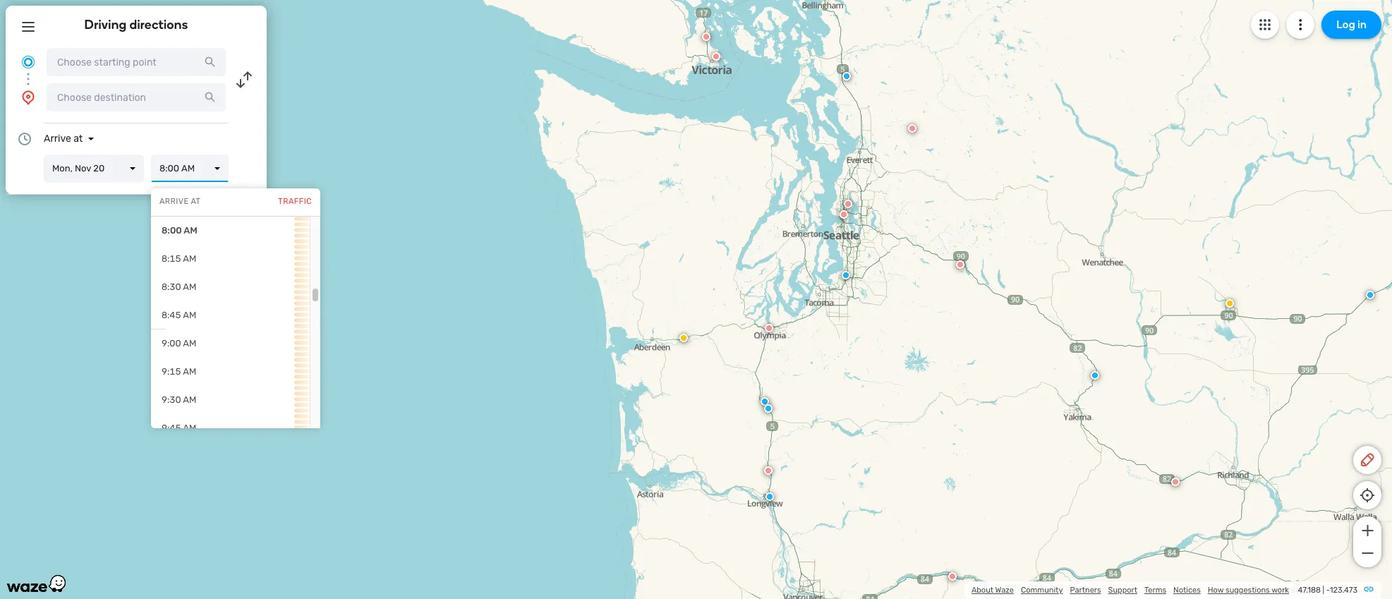 Task type: vqa. For each thing, say whether or not it's contained in the screenshot.
University DC,
no



Task type: locate. For each thing, give the bounding box(es) containing it.
0 vertical spatial 8:00
[[160, 163, 179, 174]]

1 vertical spatial at
[[191, 197, 201, 206]]

arrive at down 8:00 am list box
[[160, 197, 201, 206]]

0 vertical spatial arrive
[[44, 133, 71, 145]]

8:00 am
[[160, 163, 195, 174], [162, 225, 197, 236]]

community
[[1021, 586, 1063, 595]]

am inside list box
[[181, 163, 195, 174]]

arrive
[[44, 133, 71, 145], [160, 197, 189, 206]]

123.473
[[1330, 586, 1358, 595]]

8:15 am
[[162, 253, 196, 264]]

am for 8:45 am option
[[183, 310, 196, 320]]

pencil image
[[1359, 452, 1376, 469]]

am for 8:00 am 'option'
[[184, 225, 197, 236]]

9:15 am option
[[151, 358, 310, 386]]

traffic
[[278, 197, 312, 206]]

at up mon, nov 20
[[74, 133, 83, 145]]

8:45 am
[[162, 310, 196, 320]]

8:00 am inside list box
[[160, 163, 195, 174]]

terms
[[1145, 586, 1167, 595]]

police image
[[761, 397, 769, 406], [764, 404, 773, 413]]

8:00
[[160, 163, 179, 174], [162, 225, 182, 236]]

8:15
[[162, 253, 181, 264]]

at down 8:00 am list box
[[191, 197, 201, 206]]

how
[[1208, 586, 1224, 595]]

partners
[[1070, 586, 1101, 595]]

9:30 am
[[162, 395, 196, 405]]

am for 9:00 am option
[[183, 338, 196, 349]]

8:00 up '8:15'
[[162, 225, 182, 236]]

notices link
[[1174, 586, 1201, 595]]

am
[[181, 163, 195, 174], [184, 225, 197, 236], [183, 253, 196, 264], [183, 282, 196, 292], [183, 310, 196, 320], [183, 338, 196, 349], [183, 366, 196, 377], [183, 395, 196, 405], [183, 423, 196, 433]]

1 horizontal spatial arrive
[[160, 197, 189, 206]]

0 horizontal spatial at
[[74, 133, 83, 145]]

8:00 right 20
[[160, 163, 179, 174]]

hazard image
[[1226, 299, 1234, 308]]

arrive at
[[44, 133, 83, 145], [160, 197, 201, 206]]

partners link
[[1070, 586, 1101, 595]]

47.188
[[1298, 586, 1321, 595]]

1 horizontal spatial at
[[191, 197, 201, 206]]

1 vertical spatial 8:00
[[162, 225, 182, 236]]

0 vertical spatial arrive at
[[44, 133, 83, 145]]

at
[[74, 133, 83, 145], [191, 197, 201, 206]]

suggestions
[[1226, 586, 1270, 595]]

am inside 'option'
[[184, 225, 197, 236]]

road closed image
[[712, 52, 721, 61], [908, 124, 917, 133], [844, 200, 853, 208], [764, 467, 773, 475], [949, 572, 957, 581]]

8:00 am inside 'option'
[[162, 225, 197, 236]]

am for the 9:30 am option
[[183, 395, 196, 405]]

terms link
[[1145, 586, 1167, 595]]

Choose destination text field
[[47, 83, 226, 112]]

support link
[[1108, 586, 1138, 595]]

clock image
[[16, 131, 33, 148]]

8:00 am list box
[[151, 155, 229, 183]]

nov
[[75, 163, 91, 174]]

am for the 8:30 am option
[[183, 282, 196, 292]]

8:30 am option
[[151, 273, 310, 301]]

1 horizontal spatial arrive at
[[160, 197, 201, 206]]

9:00
[[162, 338, 181, 349]]

mon,
[[52, 163, 73, 174]]

9:15 am
[[162, 366, 196, 377]]

am for 9:45 am option
[[183, 423, 196, 433]]

0 vertical spatial 8:00 am
[[160, 163, 195, 174]]

9:45 am
[[162, 423, 196, 433]]

arrive up mon,
[[44, 133, 71, 145]]

|
[[1323, 586, 1325, 595]]

1 vertical spatial arrive at
[[160, 197, 201, 206]]

arrive down 8:00 am list box
[[160, 197, 189, 206]]

1 vertical spatial 8:00 am
[[162, 225, 197, 236]]

1 vertical spatial arrive
[[160, 197, 189, 206]]

current location image
[[20, 54, 37, 71]]

about waze link
[[972, 586, 1014, 595]]

support
[[1108, 586, 1138, 595]]

road closed image
[[702, 32, 711, 41], [840, 210, 848, 219], [956, 260, 965, 269], [765, 324, 774, 332], [1172, 478, 1180, 486]]

directions
[[130, 17, 188, 32]]

notices
[[1174, 586, 1201, 595]]

8:45 am option
[[151, 301, 310, 330]]

0 vertical spatial at
[[74, 133, 83, 145]]

mon, nov 20 list box
[[44, 155, 144, 183]]

0 horizontal spatial arrive
[[44, 133, 71, 145]]

work
[[1272, 586, 1289, 595]]

police image
[[843, 72, 851, 80], [838, 270, 846, 278], [1366, 291, 1375, 299], [1091, 371, 1100, 380], [766, 493, 774, 501]]

arrive at up mon,
[[44, 133, 83, 145]]

8:45
[[162, 310, 181, 320]]

Choose starting point text field
[[47, 48, 226, 76]]

8:30 am
[[162, 282, 196, 292]]

47.188 | -123.473
[[1298, 586, 1358, 595]]



Task type: describe. For each thing, give the bounding box(es) containing it.
9:15
[[162, 366, 181, 377]]

am for 9:15 am option
[[183, 366, 196, 377]]

hazard image
[[680, 334, 688, 342]]

location image
[[20, 89, 37, 106]]

8:00 inside 'option'
[[162, 225, 182, 236]]

9:00 am option
[[151, 330, 310, 358]]

zoom in image
[[1359, 522, 1377, 539]]

-
[[1327, 586, 1330, 595]]

9:45
[[162, 423, 181, 433]]

8:00 inside list box
[[160, 163, 179, 174]]

link image
[[1364, 584, 1375, 595]]

9:00 am
[[162, 338, 196, 349]]

0 horizontal spatial arrive at
[[44, 133, 83, 145]]

driving directions
[[84, 17, 188, 32]]

8:00 am option
[[151, 217, 310, 245]]

8:15 am option
[[151, 245, 310, 273]]

waze
[[996, 586, 1014, 595]]

zoom out image
[[1359, 545, 1377, 562]]

how suggestions work link
[[1208, 586, 1289, 595]]

9:45 am option
[[151, 414, 310, 443]]

about
[[972, 586, 994, 595]]

community link
[[1021, 586, 1063, 595]]

driving
[[84, 17, 127, 32]]

8:30
[[162, 282, 181, 292]]

9:30 am option
[[151, 386, 310, 414]]

am for 8:15 am option
[[183, 253, 196, 264]]

about waze community partners support terms notices how suggestions work
[[972, 586, 1289, 595]]

9:30
[[162, 395, 181, 405]]

20
[[93, 163, 105, 174]]

mon, nov 20
[[52, 163, 105, 174]]



